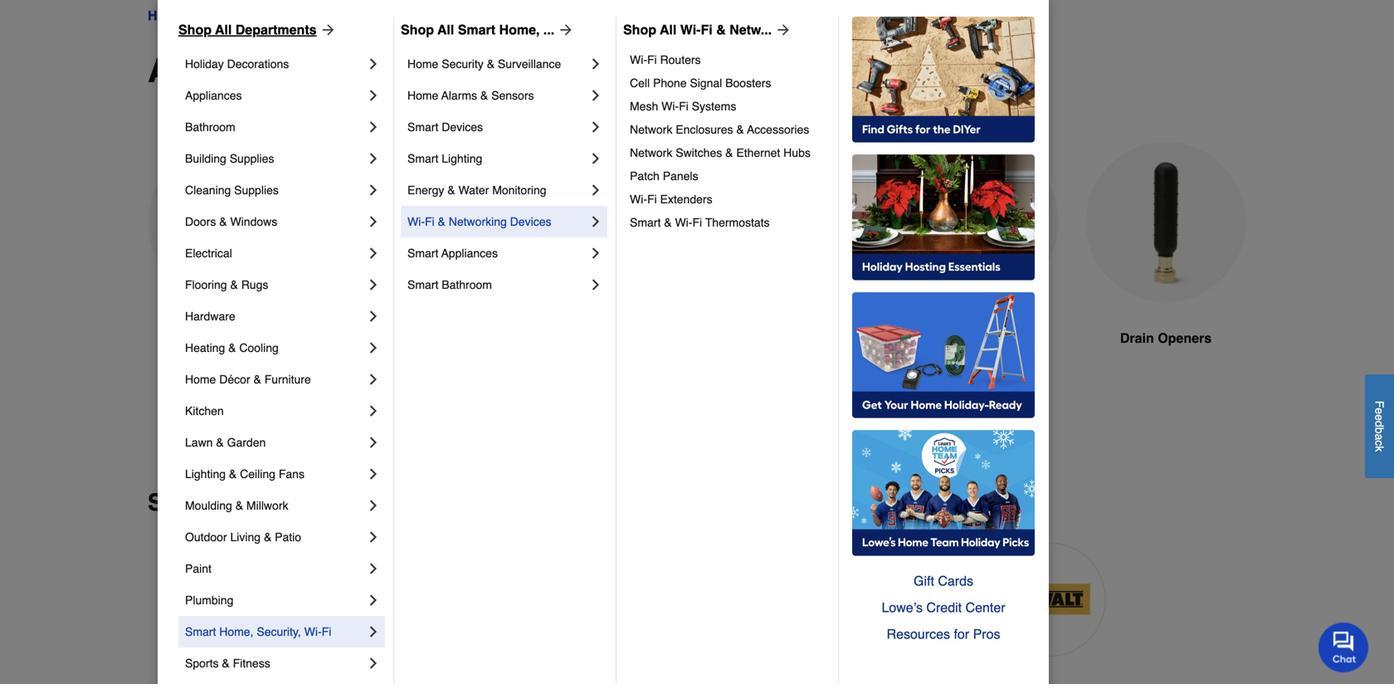 Task type: locate. For each thing, give the bounding box(es) containing it.
1 horizontal spatial all
[[438, 22, 454, 37]]

chevron right image for paint
[[365, 560, 382, 577]]

chevron right image
[[365, 119, 382, 135], [588, 119, 604, 135], [365, 150, 382, 167], [365, 182, 382, 198], [588, 182, 604, 198], [365, 213, 382, 230], [365, 276, 382, 293], [588, 276, 604, 293], [365, 371, 382, 388], [365, 434, 382, 451], [365, 560, 382, 577], [365, 592, 382, 608], [365, 623, 382, 640], [365, 655, 382, 672]]

wi-fi extenders
[[630, 193, 713, 206]]

mesh wi-fi systems
[[630, 100, 737, 113]]

lawn
[[185, 436, 213, 449]]

2 arrow right image from the left
[[555, 22, 575, 38]]

1 horizontal spatial devices
[[510, 215, 552, 228]]

devices down the alarms
[[442, 120, 483, 134]]

0 vertical spatial supplies
[[230, 152, 274, 165]]

wi-fi routers
[[630, 53, 701, 66]]

smart bathroom link
[[408, 269, 588, 300]]

wi- down phone
[[662, 100, 679, 113]]

0 vertical spatial appliances
[[185, 89, 242, 102]]

resources for pros link
[[853, 621, 1035, 647]]

0 horizontal spatial augers,
[[148, 51, 271, 90]]

& inside shop all wi-fi & netw... link
[[717, 22, 726, 37]]

plumbing link up 'holiday decorations'
[[199, 6, 260, 26]]

& inside doors & windows link
[[219, 215, 227, 228]]

sports
[[185, 657, 219, 670]]

appliances down networking
[[441, 247, 498, 260]]

wi- right 'security,'
[[304, 625, 322, 638]]

smart up 'home security & surveillance'
[[458, 22, 496, 37]]

1 vertical spatial lighting
[[185, 467, 226, 481]]

network up patch on the top left
[[630, 146, 673, 159]]

chevron right image for smart home, security, wi-fi
[[365, 623, 382, 640]]

2 shop from the left
[[401, 22, 434, 37]]

1 horizontal spatial augers
[[421, 330, 467, 346]]

sports & fitness link
[[185, 647, 365, 679]]

wi-
[[680, 22, 701, 37], [630, 53, 647, 66], [662, 100, 679, 113], [630, 193, 647, 206], [408, 215, 425, 228], [675, 216, 693, 229], [304, 625, 322, 638]]

1 shop from the left
[[178, 22, 212, 37]]

1 all from the left
[[215, 22, 232, 37]]

smart
[[458, 22, 496, 37], [408, 120, 439, 134], [408, 152, 439, 165], [630, 216, 661, 229], [408, 247, 439, 260], [408, 278, 439, 291], [185, 625, 216, 638]]

smart down smart appliances at the left
[[408, 278, 439, 291]]

augers inside machine augers link
[[421, 330, 467, 346]]

augers inside hand augers link
[[224, 330, 269, 346]]

home, left ... on the top of the page
[[499, 22, 540, 37]]

arrow right image up the wi-fi routers link on the top of the page
[[772, 22, 792, 38]]

augers, up holiday decorations link
[[274, 8, 320, 23]]

bathroom inside 'link'
[[442, 278, 492, 291]]

1 horizontal spatial shop
[[401, 22, 434, 37]]

augers for machine augers
[[421, 330, 467, 346]]

credit
[[927, 600, 962, 615]]

2 horizontal spatial openers
[[1158, 330, 1212, 346]]

smart inside smart lighting link
[[408, 152, 439, 165]]

1 vertical spatial plungers
[[281, 51, 423, 90]]

appliances inside smart appliances link
[[441, 247, 498, 260]]

2 all from the left
[[438, 22, 454, 37]]

smart up smart lighting
[[408, 120, 439, 134]]

chevron right image for smart bathroom
[[588, 276, 604, 293]]

0 vertical spatial plumbing
[[199, 8, 260, 23]]

kitchen
[[185, 404, 224, 418]]

bathroom
[[185, 120, 236, 134], [442, 278, 492, 291]]

1 augers from the left
[[224, 330, 269, 346]]

augers, down shop all departments
[[148, 51, 271, 90]]

bathroom down smart appliances at the left
[[442, 278, 492, 291]]

smart inside smart home, security, wi-fi link
[[185, 625, 216, 638]]

smart up smart bathroom
[[408, 247, 439, 260]]

brand
[[246, 489, 313, 516]]

all up wi-fi routers
[[660, 22, 677, 37]]

1 vertical spatial network
[[630, 146, 673, 159]]

0 vertical spatial home,
[[499, 22, 540, 37]]

2 network from the top
[[630, 146, 673, 159]]

smart for smart lighting
[[408, 152, 439, 165]]

holiday hosting essentials. image
[[853, 154, 1035, 281]]

supplies
[[230, 152, 274, 165], [234, 183, 279, 197]]

smart inside smart appliances link
[[408, 247, 439, 260]]

1 vertical spatial augers, plungers & drain openers
[[148, 51, 694, 90]]

smart inside the smart devices link
[[408, 120, 439, 134]]

smart bathroom
[[408, 278, 492, 291]]

& inside outdoor living & patio link
[[264, 530, 272, 544]]

chevron right image for appliances
[[365, 87, 382, 104]]

arrow right image up surveillance at the left of page
[[555, 22, 575, 38]]

millwork
[[246, 499, 288, 512]]

&
[[380, 8, 389, 23], [717, 22, 726, 37], [432, 51, 456, 90], [487, 57, 495, 71], [481, 89, 488, 102], [737, 123, 744, 136], [726, 146, 733, 159], [448, 183, 455, 197], [219, 215, 227, 228], [438, 215, 446, 228], [664, 216, 672, 229], [230, 278, 238, 291], [647, 330, 657, 346], [228, 341, 236, 354], [254, 373, 261, 386], [216, 436, 224, 449], [229, 467, 237, 481], [236, 499, 243, 512], [264, 530, 272, 544], [222, 657, 230, 670]]

1 horizontal spatial home,
[[499, 22, 540, 37]]

wi- up cell
[[630, 53, 647, 66]]

all up the security
[[438, 22, 454, 37]]

all for departments
[[215, 22, 232, 37]]

network switches & ethernet hubs
[[630, 146, 811, 159]]

0 vertical spatial bathroom
[[185, 120, 236, 134]]

wi- down energy on the top
[[408, 215, 425, 228]]

home alarms & sensors
[[408, 89, 534, 102]]

0 horizontal spatial augers
[[224, 330, 269, 346]]

plungers right departments
[[324, 8, 376, 23]]

enclosures
[[676, 123, 733, 136]]

arrow right image for shop all departments
[[317, 22, 337, 38]]

find gifts for the diyer. image
[[853, 17, 1035, 143]]

chevron right image for moulding & millwork
[[365, 497, 382, 514]]

heating & cooling
[[185, 341, 279, 354]]

smart for smart home, security, wi-fi
[[185, 625, 216, 638]]

...
[[544, 22, 555, 37]]

3 arrow right image from the left
[[772, 22, 792, 38]]

supplies up 'windows'
[[234, 183, 279, 197]]

chevron right image for sports & fitness
[[365, 655, 382, 672]]

fi
[[701, 22, 713, 37], [647, 53, 657, 66], [679, 100, 689, 113], [647, 193, 657, 206], [425, 215, 435, 228], [693, 216, 702, 229], [322, 625, 331, 638]]

augers
[[224, 330, 269, 346], [421, 330, 467, 346]]

a cobra rubber bladder with brass fitting. image
[[1086, 142, 1247, 303]]

augers,
[[274, 8, 320, 23], [148, 51, 271, 90]]

plumbing down paint
[[185, 594, 234, 607]]

fi down "extenders"
[[693, 216, 702, 229]]

f
[[1373, 401, 1387, 408]]

chevron right image for plumbing
[[365, 592, 382, 608]]

network enclosures & accessories
[[630, 123, 810, 136]]

smart devices
[[408, 120, 483, 134]]

1 vertical spatial plumbing
[[185, 594, 234, 607]]

fans
[[279, 467, 305, 481]]

arrow right image up holiday decorations link
[[317, 22, 337, 38]]

water
[[459, 183, 489, 197]]

0 horizontal spatial openers
[[428, 8, 479, 23]]

f e e d b a c k button
[[1366, 374, 1395, 478]]

network for network enclosures & accessories
[[630, 123, 673, 136]]

security
[[442, 57, 484, 71]]

arrow right image inside shop all smart home, ... link
[[555, 22, 575, 38]]

chevron right image for holiday decorations
[[365, 56, 382, 72]]

1 horizontal spatial arrow right image
[[555, 22, 575, 38]]

d
[[1373, 421, 1387, 427]]

energy & water monitoring link
[[408, 174, 588, 206]]

0 horizontal spatial appliances
[[185, 89, 242, 102]]

chevron right image for building supplies
[[365, 150, 382, 167]]

a yellow jug of drano commercial line drain cleaner. image
[[523, 142, 684, 303]]

smart appliances link
[[408, 237, 588, 269]]

3 all from the left
[[660, 22, 677, 37]]

supplies up cleaning supplies
[[230, 152, 274, 165]]

network for network switches & ethernet hubs
[[630, 146, 673, 159]]

wi- inside shop all wi-fi & netw... link
[[680, 22, 701, 37]]

network
[[630, 123, 673, 136], [630, 146, 673, 159]]

smart lighting
[[408, 152, 483, 165]]

devices down monitoring
[[510, 215, 552, 228]]

wi- inside mesh wi-fi systems link
[[662, 100, 679, 113]]

1 vertical spatial devices
[[510, 215, 552, 228]]

chevron right image
[[365, 56, 382, 72], [588, 56, 604, 72], [365, 87, 382, 104], [588, 87, 604, 104], [588, 150, 604, 167], [588, 213, 604, 230], [365, 245, 382, 261], [588, 245, 604, 261], [365, 308, 382, 325], [365, 340, 382, 356], [365, 403, 382, 419], [365, 466, 382, 482], [365, 497, 382, 514], [365, 529, 382, 545]]

& inside lighting & ceiling fans link
[[229, 467, 237, 481]]

building supplies link
[[185, 143, 365, 174]]

home
[[148, 8, 185, 23], [408, 57, 439, 71], [408, 89, 439, 102], [185, 373, 216, 386]]

e up d
[[1373, 408, 1387, 414]]

appliances
[[185, 89, 242, 102], [441, 247, 498, 260]]

chevron right image for doors & windows
[[365, 213, 382, 230]]

smart inside smart & wi-fi thermostats link
[[630, 216, 661, 229]]

network down the 'mesh'
[[630, 123, 673, 136]]

1 vertical spatial home,
[[219, 625, 254, 638]]

plumbing up 'holiday decorations'
[[199, 8, 260, 23]]

1 vertical spatial bathroom
[[442, 278, 492, 291]]

orange drain snakes. image
[[898, 142, 1059, 303]]

2 horizontal spatial arrow right image
[[772, 22, 792, 38]]

1 horizontal spatial lighting
[[442, 152, 483, 165]]

1 vertical spatial openers
[[559, 51, 694, 90]]

lawn & garden link
[[185, 427, 365, 458]]

f e e d b a c k
[[1373, 401, 1387, 452]]

1 horizontal spatial bathroom
[[442, 278, 492, 291]]

smart home, security, wi-fi link
[[185, 616, 365, 647]]

shop all departments
[[178, 22, 317, 37]]

plungers down augers, plungers & drain openers link
[[281, 51, 423, 90]]

wi- up routers
[[680, 22, 701, 37]]

plumbing link up 'security,'
[[185, 584, 365, 616]]

drain inside drain cleaners & chemicals
[[550, 330, 584, 346]]

supplies for cleaning supplies
[[234, 183, 279, 197]]

rugs
[[241, 278, 268, 291]]

wi-fi routers link
[[630, 48, 827, 71]]

smart up the sports
[[185, 625, 216, 638]]

kitchen link
[[185, 395, 365, 427]]

arrow right image inside shop all departments link
[[317, 22, 337, 38]]

fi down phone
[[679, 100, 689, 113]]

drain
[[392, 8, 424, 23], [465, 51, 550, 90], [550, 330, 584, 346], [937, 330, 971, 346], [1121, 330, 1154, 346]]

smart inside smart bathroom 'link'
[[408, 278, 439, 291]]

accessories
[[747, 123, 810, 136]]

smart up energy on the top
[[408, 152, 439, 165]]

1 network from the top
[[630, 123, 673, 136]]

arrow right image
[[317, 22, 337, 38], [555, 22, 575, 38], [772, 22, 792, 38]]

drain for drain snakes
[[937, 330, 971, 346]]

& inside network switches & ethernet hubs link
[[726, 146, 733, 159]]

chevron right image for flooring & rugs
[[365, 276, 382, 293]]

0 horizontal spatial shop
[[178, 22, 212, 37]]

a black rubber plunger. image
[[711, 142, 872, 304]]

appliances down holiday
[[185, 89, 242, 102]]

shop up holiday
[[178, 22, 212, 37]]

fi right 'security,'
[[322, 625, 331, 638]]

network switches & ethernet hubs link
[[630, 141, 827, 164]]

& inside moulding & millwork link
[[236, 499, 243, 512]]

smart down 'wi-fi extenders'
[[630, 216, 661, 229]]

drain cleaners & chemicals
[[550, 330, 657, 366]]

openers
[[428, 8, 479, 23], [559, 51, 694, 90], [1158, 330, 1212, 346]]

2 horizontal spatial shop
[[623, 22, 657, 37]]

& inside augers, plungers & drain openers link
[[380, 8, 389, 23]]

1 horizontal spatial appliances
[[441, 247, 498, 260]]

chevron right image for smart lighting
[[588, 150, 604, 167]]

lighting up water
[[442, 152, 483, 165]]

living
[[230, 530, 261, 544]]

arrow right image inside shop all wi-fi & netw... link
[[772, 22, 792, 38]]

lighting & ceiling fans link
[[185, 458, 365, 490]]

a
[[1373, 434, 1387, 440]]

holiday decorations
[[185, 57, 289, 71]]

all for wi-
[[660, 22, 677, 37]]

gift cards
[[914, 573, 974, 589]]

bathroom up building
[[185, 120, 236, 134]]

home, up the sports & fitness
[[219, 625, 254, 638]]

korky logo. image
[[851, 542, 965, 657]]

2 augers from the left
[[421, 330, 467, 346]]

lighting
[[442, 152, 483, 165], [185, 467, 226, 481]]

smart for smart & wi-fi thermostats
[[630, 216, 661, 229]]

1 horizontal spatial augers,
[[274, 8, 320, 23]]

lowe's
[[882, 600, 923, 615]]

fi down energy on the top
[[425, 215, 435, 228]]

0 vertical spatial network
[[630, 123, 673, 136]]

plungers
[[324, 8, 376, 23], [281, 51, 423, 90]]

cleaning supplies link
[[185, 174, 365, 206]]

shop up wi-fi routers
[[623, 22, 657, 37]]

shop all smart home, ...
[[401, 22, 555, 37]]

patch panels
[[630, 169, 699, 183]]

chevron right image for kitchen
[[365, 403, 382, 419]]

0 horizontal spatial arrow right image
[[317, 22, 337, 38]]

1 vertical spatial supplies
[[234, 183, 279, 197]]

1 vertical spatial appliances
[[441, 247, 498, 260]]

0 vertical spatial devices
[[442, 120, 483, 134]]

patio
[[275, 530, 301, 544]]

fi up the wi-fi routers link on the top of the page
[[701, 22, 713, 37]]

drain snakes link
[[898, 142, 1059, 388]]

lighting up moulding at the left bottom of the page
[[185, 467, 226, 481]]

mesh wi-fi systems link
[[630, 95, 827, 118]]

2 horizontal spatial all
[[660, 22, 677, 37]]

arrow right image for shop all smart home, ...
[[555, 22, 575, 38]]

chevron right image for energy & water monitoring
[[588, 182, 604, 198]]

electrical
[[185, 247, 232, 260]]

cobra logo. image
[[570, 542, 684, 657]]

alarms
[[441, 89, 477, 102]]

smart lighting link
[[408, 143, 588, 174]]

e up b
[[1373, 414, 1387, 421]]

energy
[[408, 183, 444, 197]]

drain openers
[[1121, 330, 1212, 346]]

1 horizontal spatial openers
[[559, 51, 694, 90]]

network inside "link"
[[630, 123, 673, 136]]

3 shop from the left
[[623, 22, 657, 37]]

plumbing link
[[199, 6, 260, 26], [185, 584, 365, 616]]

wi- down patch on the top left
[[630, 193, 647, 206]]

all up 'holiday decorations'
[[215, 22, 232, 37]]

wi- down "extenders"
[[675, 216, 693, 229]]

shop up 'home security & surveillance'
[[401, 22, 434, 37]]

shop all departments link
[[178, 20, 337, 40]]

1 vertical spatial augers,
[[148, 51, 271, 90]]

0 horizontal spatial all
[[215, 22, 232, 37]]

holiday decorations link
[[185, 48, 365, 80]]

1 arrow right image from the left
[[317, 22, 337, 38]]



Task type: describe. For each thing, give the bounding box(es) containing it.
building supplies
[[185, 152, 274, 165]]

lowe's home team holiday picks. image
[[853, 430, 1035, 556]]

zep logo. image
[[288, 542, 403, 657]]

a brass craft music wire machine auger. image
[[335, 142, 496, 304]]

wi- inside smart home, security, wi-fi link
[[304, 625, 322, 638]]

home for home
[[148, 8, 185, 23]]

wi- inside the wi-fi routers link
[[630, 53, 647, 66]]

wi- inside smart & wi-fi thermostats link
[[675, 216, 693, 229]]

0 horizontal spatial bathroom
[[185, 120, 236, 134]]

network enclosures & accessories link
[[630, 118, 827, 141]]

2 e from the top
[[1373, 414, 1387, 421]]

& inside lawn & garden link
[[216, 436, 224, 449]]

cleaning
[[185, 183, 231, 197]]

resources for pros
[[887, 626, 1001, 642]]

home for home security & surveillance
[[408, 57, 439, 71]]

resources
[[887, 626, 950, 642]]

all for smart
[[438, 22, 454, 37]]

cooling
[[239, 341, 279, 354]]

chevron right image for cleaning supplies
[[365, 182, 382, 198]]

moulding
[[185, 499, 232, 512]]

arrow right image for shop all wi-fi & netw...
[[772, 22, 792, 38]]

b
[[1373, 427, 1387, 434]]

c
[[1373, 440, 1387, 446]]

hubs
[[784, 146, 811, 159]]

by
[[212, 489, 239, 516]]

doors & windows link
[[185, 206, 365, 237]]

home security & surveillance
[[408, 57, 561, 71]]

drain openers link
[[1086, 142, 1247, 388]]

1 vertical spatial plumbing link
[[185, 584, 365, 616]]

hand augers link
[[148, 142, 309, 388]]

dewalt logo. image
[[992, 542, 1106, 657]]

windows
[[230, 215, 277, 228]]

shop all smart home, ... link
[[401, 20, 575, 40]]

cell
[[630, 76, 650, 90]]

departments
[[236, 22, 317, 37]]

surveillance
[[498, 57, 561, 71]]

0 horizontal spatial devices
[[442, 120, 483, 134]]

chevron right image for outdoor living & patio
[[365, 529, 382, 545]]

wi-fi & networking devices link
[[408, 206, 588, 237]]

sports & fitness
[[185, 657, 270, 670]]

smart home, security, wi-fi
[[185, 625, 331, 638]]

smart inside shop all smart home, ... link
[[458, 22, 496, 37]]

phone
[[653, 76, 687, 90]]

& inside energy & water monitoring link
[[448, 183, 455, 197]]

lawn & garden
[[185, 436, 266, 449]]

smart for smart appliances
[[408, 247, 439, 260]]

chevron right image for electrical
[[365, 245, 382, 261]]

& inside wi-fi & networking devices link
[[438, 215, 446, 228]]

chevron right image for smart devices
[[588, 119, 604, 135]]

flooring & rugs link
[[185, 269, 365, 300]]

2 vertical spatial openers
[[1158, 330, 1212, 346]]

doors & windows
[[185, 215, 277, 228]]

hand augers
[[187, 330, 269, 346]]

wi- inside wi-fi & networking devices link
[[408, 215, 425, 228]]

chat invite button image
[[1319, 622, 1370, 672]]

a kobalt music wire drain hand auger. image
[[148, 142, 309, 303]]

security,
[[257, 625, 301, 638]]

cleaning supplies
[[185, 183, 279, 197]]

machine
[[365, 330, 418, 346]]

chevron right image for home security & surveillance
[[588, 56, 604, 72]]

fi down patch on the top left
[[647, 193, 657, 206]]

panels
[[663, 169, 699, 183]]

drain for drain openers
[[1121, 330, 1154, 346]]

home security & surveillance link
[[408, 48, 588, 80]]

drain cleaners & chemicals link
[[523, 142, 684, 408]]

0 horizontal spatial home,
[[219, 625, 254, 638]]

outdoor living & patio link
[[185, 521, 365, 553]]

lighting & ceiling fans
[[185, 467, 305, 481]]

mesh
[[630, 100, 658, 113]]

signal
[[690, 76, 722, 90]]

thermostats
[[705, 216, 770, 229]]

heating
[[185, 341, 225, 354]]

home for home décor & furniture
[[185, 373, 216, 386]]

0 vertical spatial plungers
[[324, 8, 376, 23]]

chevron right image for hardware
[[365, 308, 382, 325]]

netw...
[[730, 22, 772, 37]]

chevron right image for home décor & furniture
[[365, 371, 382, 388]]

garden
[[227, 436, 266, 449]]

augers for hand augers
[[224, 330, 269, 346]]

chevron right image for lighting & ceiling fans
[[365, 466, 382, 482]]

paint link
[[185, 553, 365, 584]]

chevron right image for heating & cooling
[[365, 340, 382, 356]]

chevron right image for lawn & garden
[[365, 434, 382, 451]]

doors
[[185, 215, 216, 228]]

smart for smart devices
[[408, 120, 439, 134]]

home décor & furniture link
[[185, 364, 365, 395]]

1 e from the top
[[1373, 408, 1387, 414]]

shop for shop all wi-fi & netw...
[[623, 22, 657, 37]]

electrical link
[[185, 237, 365, 269]]

smart devices link
[[408, 111, 588, 143]]

& inside network enclosures & accessories "link"
[[737, 123, 744, 136]]

chemicals
[[570, 350, 637, 366]]

bathroom link
[[185, 111, 365, 143]]

wi-fi & networking devices
[[408, 215, 552, 228]]

0 vertical spatial plumbing link
[[199, 6, 260, 26]]

fi up cell
[[647, 53, 657, 66]]

paint
[[185, 562, 212, 575]]

outdoor
[[185, 530, 227, 544]]

ethernet
[[737, 146, 781, 159]]

building
[[185, 152, 226, 165]]

fitness
[[233, 657, 270, 670]]

get your home holiday-ready. image
[[853, 292, 1035, 418]]

0 horizontal spatial lighting
[[185, 467, 226, 481]]

& inside flooring & rugs link
[[230, 278, 238, 291]]

chevron right image for home alarms & sensors
[[588, 87, 604, 104]]

monitoring
[[492, 183, 547, 197]]

0 vertical spatial lighting
[[442, 152, 483, 165]]

systems
[[692, 100, 737, 113]]

& inside heating & cooling link
[[228, 341, 236, 354]]

0 vertical spatial openers
[[428, 8, 479, 23]]

0 vertical spatial augers,
[[274, 8, 320, 23]]

smart for smart bathroom
[[408, 278, 439, 291]]

gift cards link
[[853, 568, 1035, 594]]

shop for shop all smart home, ...
[[401, 22, 434, 37]]

drain for drain cleaners & chemicals
[[550, 330, 584, 346]]

& inside home alarms & sensors link
[[481, 89, 488, 102]]

flooring & rugs
[[185, 278, 268, 291]]

outdoor living & patio
[[185, 530, 301, 544]]

wi-fi extenders link
[[630, 188, 827, 211]]

home link
[[148, 6, 185, 26]]

heating & cooling link
[[185, 332, 365, 364]]

decorations
[[227, 57, 289, 71]]

ceiling
[[240, 467, 276, 481]]

patch panels link
[[630, 164, 827, 188]]

machine augers link
[[335, 142, 496, 388]]

& inside smart & wi-fi thermostats link
[[664, 216, 672, 229]]

chevron right image for bathroom
[[365, 119, 382, 135]]

center
[[966, 600, 1006, 615]]

k
[[1373, 446, 1387, 452]]

0 vertical spatial augers, plungers & drain openers
[[274, 8, 479, 23]]

moulding & millwork link
[[185, 490, 365, 521]]

& inside drain cleaners & chemicals
[[647, 330, 657, 346]]

home for home alarms & sensors
[[408, 89, 439, 102]]

shop for shop all departments
[[178, 22, 212, 37]]

smart & wi-fi thermostats link
[[630, 211, 827, 234]]

supplies for building supplies
[[230, 152, 274, 165]]

holiday
[[185, 57, 224, 71]]

smart & wi-fi thermostats
[[630, 216, 770, 229]]

& inside home décor & furniture link
[[254, 373, 261, 386]]

wi- inside wi-fi extenders link
[[630, 193, 647, 206]]

shop all wi-fi & netw... link
[[623, 20, 792, 40]]

& inside sports & fitness link
[[222, 657, 230, 670]]

appliances inside appliances link
[[185, 89, 242, 102]]

décor
[[219, 373, 250, 386]]

chevron right image for smart appliances
[[588, 245, 604, 261]]

flooring
[[185, 278, 227, 291]]

chevron right image for wi-fi & networking devices
[[588, 213, 604, 230]]

shop all wi-fi & netw...
[[623, 22, 772, 37]]

& inside home security & surveillance link
[[487, 57, 495, 71]]

sensors
[[492, 89, 534, 102]]



Task type: vqa. For each thing, say whether or not it's contained in the screenshot.
MILLWORK
yes



